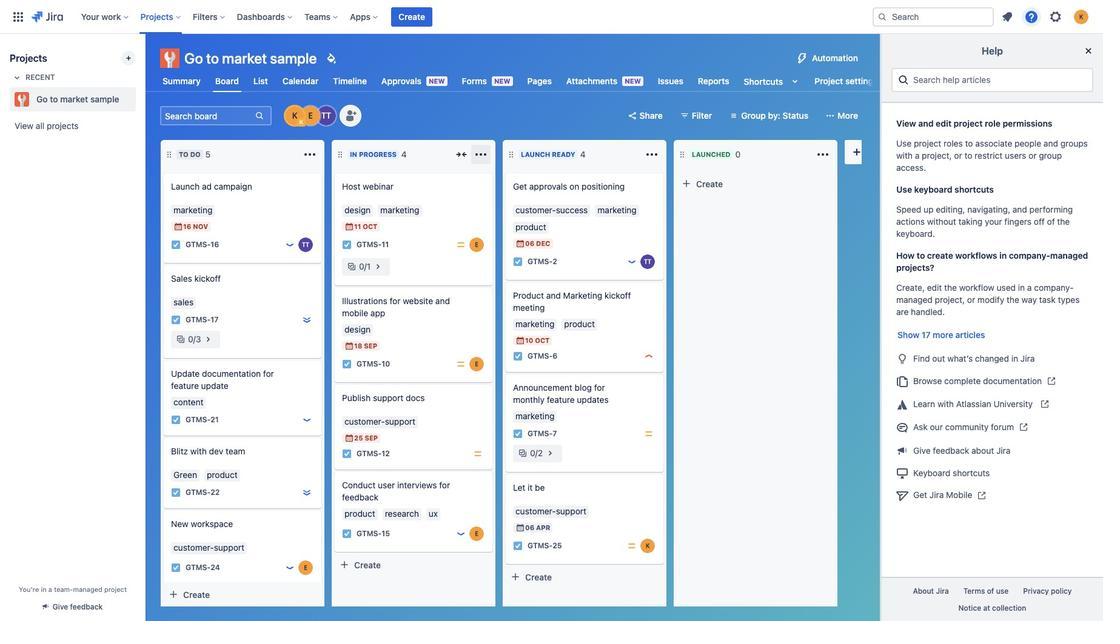 Task type: vqa. For each thing, say whether or not it's contained in the screenshot.
Learn More
no



Task type: describe. For each thing, give the bounding box(es) containing it.
24
[[211, 564, 220, 573]]

1 vertical spatial projects
[[10, 53, 47, 64]]

and inside the illustrations for website and mobile app
[[435, 296, 450, 306]]

add to starred image
[[132, 92, 147, 107]]

settings
[[845, 76, 878, 86]]

to left restrict
[[965, 150, 972, 161]]

editing,
[[936, 204, 965, 215]]

list link
[[251, 70, 270, 92]]

be
[[535, 483, 545, 493]]

progress
[[359, 150, 397, 158]]

low image
[[285, 563, 295, 573]]

task image for gtms-21
[[171, 415, 181, 425]]

0 horizontal spatial or
[[954, 150, 962, 161]]

documentation inside update documentation for feature update
[[202, 369, 261, 379]]

3
[[196, 334, 201, 344]]

lowest image
[[302, 488, 312, 498]]

find out what's changed in jira
[[913, 354, 1035, 364]]

6
[[553, 352, 557, 361]]

0 / 2
[[530, 448, 543, 458]]

handled.
[[911, 307, 945, 317]]

kickoff inside product and marketing kickoff meeting
[[605, 290, 631, 301]]

groups
[[1061, 138, 1088, 149]]

attachments
[[566, 76, 618, 86]]

eloisefrancis23 image for 15
[[469, 527, 484, 542]]

webinar
[[363, 181, 394, 192]]

meeting
[[513, 303, 545, 313]]

due date: 11 october 2023 element
[[344, 222, 377, 232]]

new for attachments
[[625, 77, 641, 85]]

nov
[[193, 223, 208, 230]]

gtms- for 25
[[528, 542, 553, 551]]

actions
[[896, 216, 925, 227]]

create image for illustrations
[[327, 280, 342, 294]]

10 inside "link"
[[382, 360, 390, 369]]

create image for new
[[156, 503, 171, 517]]

/ for 2
[[535, 448, 538, 458]]

mobile
[[946, 490, 972, 501]]

create for host webinar
[[354, 560, 381, 570]]

feature inside announcement blog for monthly feature updates
[[547, 395, 575, 405]]

due date: 06 december 2023 image
[[515, 239, 525, 249]]

go to market sample inside go to market sample link
[[36, 94, 119, 104]]

Search field
[[873, 7, 994, 26]]

product
[[513, 290, 544, 301]]

task image for gtms-25
[[513, 542, 523, 551]]

by:
[[768, 110, 780, 121]]

create image for let
[[499, 466, 513, 481]]

due date: 06 april 2024 element
[[515, 523, 550, 533]]

1 horizontal spatial the
[[1007, 295, 1019, 305]]

filters button
[[189, 7, 230, 26]]

role
[[985, 118, 1001, 129]]

calendar link
[[280, 70, 321, 92]]

your work button
[[77, 7, 133, 26]]

gtms- for 21
[[186, 416, 211, 425]]

0 horizontal spatial of
[[987, 587, 994, 596]]

tab list containing board
[[153, 70, 880, 92]]

lowest image
[[302, 315, 312, 325]]

company- inside how to create workflows in company-managed projects?
[[1009, 250, 1050, 261]]

due date: 16 november 2023 image
[[173, 222, 183, 232]]

apps button
[[346, 7, 383, 26]]

create image for announcement
[[499, 366, 513, 381]]

browse
[[913, 376, 942, 386]]

and inside product and marketing kickoff meeting
[[546, 290, 561, 301]]

gtms- for 2
[[528, 257, 553, 266]]

and up access.
[[918, 118, 934, 129]]

use for use keyboard shortcuts
[[896, 184, 912, 195]]

launch ad campaign
[[171, 181, 252, 192]]

share
[[640, 110, 663, 121]]

workspace
[[191, 519, 233, 529]]

gtms- for 24
[[186, 564, 211, 573]]

summary
[[163, 76, 201, 86]]

high image
[[644, 352, 654, 361]]

timeline link
[[331, 70, 369, 92]]

publish support docs
[[342, 393, 425, 403]]

filter
[[692, 110, 712, 121]]

updates
[[577, 395, 609, 405]]

column actions menu image for launch ad campaign
[[303, 147, 317, 162]]

task image for conduct user interviews for feedback
[[342, 529, 352, 539]]

project settings
[[815, 76, 878, 86]]

your
[[81, 11, 99, 22]]

due date: 18 september 2023 image
[[344, 341, 354, 351]]

view and edit project role permissions
[[896, 118, 1053, 129]]

feedback inside conduct user interviews for feedback
[[342, 492, 378, 503]]

medium image for illustrations for website and mobile app
[[456, 360, 466, 369]]

create button down launched 0
[[677, 174, 834, 193]]

gtms- for 16
[[186, 240, 211, 250]]

create column image
[[850, 145, 864, 159]]

0 right launched
[[735, 149, 741, 159]]

0 horizontal spatial 25
[[354, 434, 363, 442]]

group
[[741, 110, 766, 121]]

gtms-15 link
[[357, 529, 390, 539]]

learn with atlassian university link
[[891, 393, 1093, 416]]

shortcuts
[[744, 76, 783, 86]]

show subtasks image for 2
[[543, 446, 557, 461]]

terry turtle image
[[298, 238, 313, 252]]

create,
[[896, 283, 925, 293]]

0 horizontal spatial kickoff
[[194, 274, 221, 284]]

navigating,
[[968, 204, 1010, 215]]

close image
[[1081, 44, 1096, 58]]

announcement blog for monthly feature updates
[[513, 383, 609, 405]]

create inside primary element
[[398, 11, 425, 22]]

conduct user interviews for feedback
[[342, 480, 450, 503]]

all
[[36, 121, 44, 131]]

for inside the illustrations for website and mobile app
[[390, 296, 401, 306]]

gtms-6 link
[[528, 351, 557, 362]]

it
[[528, 483, 533, 493]]

due date: 06 december 2023 image
[[515, 239, 525, 249]]

out
[[932, 354, 945, 364]]

create image for blitz
[[156, 430, 171, 445]]

0 vertical spatial edit
[[936, 118, 952, 129]]

feedback for give feedback
[[70, 603, 103, 612]]

edit inside "create, edit the workflow used in a company- managed project, or modify the way task types are handled."
[[927, 283, 942, 293]]

1 horizontal spatial medium image
[[627, 542, 637, 551]]

2 horizontal spatial or
[[1029, 150, 1037, 161]]

gtms- for 11
[[357, 240, 382, 250]]

task image for blitz with dev team
[[171, 488, 181, 498]]

give feedback about jira link
[[891, 439, 1093, 462]]

primary element
[[7, 0, 863, 34]]

get for get jira mobile
[[913, 490, 927, 501]]

about jira button
[[906, 584, 956, 600]]

feature inside update documentation for feature update
[[171, 381, 199, 391]]

create button for host webinar
[[335, 556, 492, 575]]

automation
[[812, 53, 858, 63]]

show subtasks image for 1
[[371, 260, 385, 274]]

give for give feedback about jira
[[913, 445, 931, 456]]

do
[[190, 150, 201, 158]]

launched
[[692, 150, 731, 158]]

0 for 0 / 3
[[188, 334, 193, 344]]

new left workspace
[[171, 519, 188, 529]]

apr
[[536, 524, 550, 532]]

gtms-17
[[186, 316, 219, 325]]

restrict
[[975, 150, 1003, 161]]

team
[[226, 446, 245, 457]]

0 horizontal spatial go
[[36, 94, 48, 104]]

get jira mobile
[[913, 490, 972, 501]]

4 for webinar
[[401, 149, 407, 159]]

jira inside "button"
[[936, 587, 949, 596]]

to up board
[[206, 50, 219, 67]]

automation image
[[795, 51, 810, 65]]

gtms- for 7
[[528, 430, 553, 439]]

view all projects
[[15, 121, 79, 131]]

task image down due date: 11 october 2023 icon on the left top of page
[[342, 240, 352, 250]]

sep for illustrations
[[364, 342, 377, 350]]

reports link
[[696, 70, 732, 92]]

06 for it
[[525, 524, 534, 532]]

view for view all projects
[[15, 121, 33, 131]]

project, inside use project roles to associate people and groups with a project, or to restrict users or group access.
[[922, 150, 952, 161]]

task image down due date: 06 december 2023 image
[[513, 257, 523, 267]]

terry turtle image
[[640, 255, 655, 269]]

due date: 11 october 2023 image
[[344, 222, 354, 232]]

due date: 10 october 2023 image
[[515, 336, 525, 346]]

documentation inside the 'browse complete documentation' link
[[983, 376, 1042, 386]]

recent
[[25, 73, 55, 82]]

notice at collection link
[[951, 600, 1034, 617]]

how
[[896, 250, 915, 261]]

06 apr
[[525, 524, 550, 532]]

collapse recent projects image
[[10, 70, 24, 85]]

projects inside popup button
[[140, 11, 173, 22]]

to do 5
[[179, 149, 211, 159]]

settings image
[[1049, 9, 1063, 24]]

gtms-11 link
[[357, 240, 389, 250]]

appswitcher icon image
[[11, 9, 25, 24]]

automation button
[[790, 49, 865, 68]]

company- inside "create, edit the workflow used in a company- managed project, or modify the way task types are handled."
[[1034, 283, 1074, 293]]

gtms- for 22
[[186, 488, 211, 498]]

show subtasks image for 3
[[201, 332, 216, 347]]

1 horizontal spatial 10
[[525, 337, 533, 344]]

12
[[382, 450, 390, 459]]

eloisefrancis23 image for 11
[[469, 238, 484, 252]]

project inside use project roles to associate people and groups with a project, or to restrict users or group access.
[[914, 138, 941, 149]]

use for use project roles to associate people and groups with a project, or to restrict users or group access.
[[896, 138, 912, 149]]

in inside how to create workflows in company-managed projects?
[[999, 250, 1007, 261]]

way
[[1022, 295, 1037, 305]]

a inside "create, edit the workflow used in a company- managed project, or modify the way task types are handled."
[[1027, 283, 1032, 293]]

show
[[898, 330, 920, 340]]

create button for launch ad campaign
[[164, 585, 321, 605]]

project
[[815, 76, 843, 86]]

gtms-25 link
[[528, 541, 562, 552]]

1 vertical spatial shortcuts
[[953, 468, 990, 478]]

workflows
[[955, 250, 997, 261]]

11 inside gtms-11 link
[[382, 240, 389, 250]]

give feedback about jira
[[913, 445, 1011, 456]]

workflow
[[959, 283, 994, 293]]

due date: 10 october 2023 element
[[515, 336, 550, 346]]

ready
[[552, 150, 575, 158]]

roles
[[944, 138, 963, 149]]

1
[[367, 261, 371, 272]]

conduct
[[342, 480, 376, 491]]

0 / 3
[[188, 334, 201, 344]]

2 vertical spatial project
[[104, 586, 127, 594]]

in right changed
[[1011, 354, 1018, 364]]

your profile and settings image
[[1074, 9, 1089, 24]]

0 horizontal spatial the
[[944, 283, 957, 293]]

due date: 16 november 2023 image
[[173, 222, 183, 232]]

06 for approvals
[[525, 240, 534, 247]]

positioning
[[582, 181, 625, 192]]

Search help articles field
[[910, 69, 1087, 91]]

gtms- for 12
[[357, 450, 382, 459]]

gtms- for 15
[[357, 530, 382, 539]]

university
[[994, 399, 1033, 409]]

task image for gtms-12
[[342, 449, 352, 459]]



Task type: locate. For each thing, give the bounding box(es) containing it.
for inside conduct user interviews for feedback
[[439, 480, 450, 491]]

create image for publish
[[327, 377, 342, 391]]

0 horizontal spatial 11
[[354, 223, 361, 230]]

0 horizontal spatial launch
[[171, 181, 200, 192]]

create for get approvals on positioning
[[525, 572, 552, 583]]

project left roles
[[914, 138, 941, 149]]

and right website
[[435, 296, 450, 306]]

oct inside "element"
[[363, 223, 377, 230]]

18 sep
[[354, 342, 377, 350]]

column actions menu image right "collapse" image
[[474, 147, 488, 162]]

launch for launch ready 4
[[521, 150, 550, 158]]

create image for launch
[[156, 165, 171, 180]]

1 vertical spatial project
[[914, 138, 941, 149]]

gtms- down 11 oct
[[357, 240, 382, 250]]

gtms- down 25 sep
[[357, 450, 382, 459]]

22
[[211, 488, 220, 498]]

terms of use link
[[956, 584, 1016, 600]]

use
[[896, 138, 912, 149], [896, 184, 912, 195]]

0 vertical spatial 10
[[525, 337, 533, 344]]

keyboard shortcuts link
[[891, 462, 1093, 484]]

due date: 16 november 2023 element
[[173, 222, 208, 232]]

view for view and edit project role permissions
[[896, 118, 916, 129]]

learn with atlassian university
[[913, 399, 1035, 409]]

21
[[211, 416, 219, 425]]

column actions menu image
[[645, 147, 659, 162]]

project up give feedback button
[[104, 586, 127, 594]]

view left all at the left top of page
[[15, 121, 33, 131]]

create button
[[391, 7, 432, 26], [677, 174, 834, 193], [335, 556, 492, 575], [506, 568, 663, 587], [164, 585, 321, 605]]

dev
[[209, 446, 223, 457]]

how to create workflows in company-managed projects?
[[896, 250, 1088, 273]]

0 vertical spatial managed
[[1050, 250, 1088, 261]]

create button for get approvals on positioning
[[506, 568, 663, 587]]

feedback down you're in a team-managed project
[[70, 603, 103, 612]]

1 horizontal spatial column actions menu image
[[474, 147, 488, 162]]

1 horizontal spatial 25
[[553, 542, 562, 551]]

due date: 25 september 2023 image
[[344, 434, 354, 443], [344, 434, 354, 443]]

0 vertical spatial 2
[[553, 257, 557, 266]]

or
[[954, 150, 962, 161], [1029, 150, 1037, 161], [967, 295, 975, 305]]

1 vertical spatial managed
[[896, 295, 933, 305]]

task image for gtms-17
[[171, 315, 181, 325]]

or down 'people' at right top
[[1029, 150, 1037, 161]]

update documentation for feature update
[[171, 369, 274, 391]]

1 vertical spatial the
[[944, 283, 957, 293]]

sep
[[364, 342, 377, 350], [365, 434, 378, 442]]

create image
[[156, 165, 171, 180], [327, 165, 342, 180], [499, 165, 513, 180], [156, 257, 171, 272], [499, 274, 513, 289], [156, 352, 171, 367], [499, 366, 513, 381], [156, 430, 171, 445], [499, 466, 513, 481], [156, 503, 171, 517]]

learn
[[913, 399, 935, 409]]

terms
[[964, 587, 985, 596]]

2 4 from the left
[[580, 149, 586, 159]]

task image down due date: 06 april 2024 'element'
[[513, 542, 523, 551]]

with right learn
[[938, 399, 954, 409]]

jira
[[1021, 354, 1035, 364], [996, 445, 1011, 456], [930, 490, 944, 501], [936, 587, 949, 596]]

2 vertical spatial medium image
[[627, 542, 637, 551]]

kendallparks02 image
[[640, 539, 655, 554]]

create image for sales
[[156, 257, 171, 272]]

1 horizontal spatial oct
[[535, 337, 550, 344]]

0 horizontal spatial 4
[[401, 149, 407, 159]]

10 oct
[[525, 337, 550, 344]]

task image down due date: 16 november 2023 image
[[171, 240, 181, 250]]

give for give feedback
[[53, 603, 68, 612]]

medium image for gtms-7
[[644, 429, 654, 439]]

1 vertical spatial use
[[896, 184, 912, 195]]

1 horizontal spatial give
[[913, 445, 931, 456]]

issues link
[[655, 70, 686, 92]]

1 vertical spatial feedback
[[342, 492, 378, 503]]

0 vertical spatial shortcuts
[[955, 184, 994, 195]]

notice
[[959, 604, 981, 613]]

task image left gtms-17 link
[[171, 315, 181, 325]]

/ for 1
[[364, 261, 367, 272]]

managed up give feedback
[[73, 586, 102, 594]]

0 vertical spatial go
[[184, 50, 203, 67]]

1 create image from the top
[[327, 280, 342, 294]]

task image for gtms-16
[[171, 240, 181, 250]]

column actions menu image left create column image
[[816, 147, 830, 162]]

16 nov
[[183, 223, 208, 230]]

1 horizontal spatial 4
[[580, 149, 586, 159]]

new for approvals
[[429, 77, 445, 85]]

managed inside "create, edit the workflow used in a company- managed project, or modify the way task types are handled."
[[896, 295, 933, 305]]

new right approvals on the top left
[[429, 77, 445, 85]]

eloisefrancis23 image for 10
[[469, 357, 484, 372]]

1 medium image from the top
[[456, 240, 466, 250]]

teams
[[304, 11, 330, 22]]

1 vertical spatial medium image
[[456, 360, 466, 369]]

1 vertical spatial 25
[[553, 542, 562, 551]]

5
[[205, 149, 211, 159]]

2 vertical spatial the
[[1007, 295, 1019, 305]]

0 vertical spatial medium image
[[456, 240, 466, 250]]

task image for gtms-6
[[513, 352, 523, 361]]

15
[[382, 530, 390, 539]]

create button inside primary element
[[391, 7, 432, 26]]

notifications image
[[1000, 9, 1015, 24]]

for inside update documentation for feature update
[[263, 369, 274, 379]]

06 inside due date: 06 december 2023 element
[[525, 240, 534, 247]]

gtms- down 18 sep
[[357, 360, 382, 369]]

1 horizontal spatial 16
[[211, 240, 219, 250]]

and inside "speed up editing, navigating, and performing actions without taking your fingers off of the keyboard."
[[1013, 204, 1027, 215]]

2 use from the top
[[896, 184, 912, 195]]

find out what's changed in jira link
[[891, 347, 1093, 370]]

a up access.
[[915, 150, 920, 161]]

0 vertical spatial medium image
[[644, 429, 654, 439]]

of inside "speed up editing, navigating, and performing actions without taking your fingers off of the keyboard."
[[1047, 216, 1055, 227]]

1 horizontal spatial feature
[[547, 395, 575, 405]]

sidebar navigation image
[[132, 49, 159, 73]]

browse complete documentation link
[[891, 370, 1093, 393]]

to inside how to create workflows in company-managed projects?
[[917, 250, 925, 261]]

used
[[997, 283, 1016, 293]]

0 vertical spatial feedback
[[933, 445, 969, 456]]

task image for new workspace
[[171, 563, 181, 573]]

0 down gtms-7 link
[[530, 448, 535, 458]]

1 horizontal spatial sample
[[270, 50, 317, 67]]

1 horizontal spatial of
[[1047, 216, 1055, 227]]

1 vertical spatial 16
[[211, 240, 219, 250]]

more
[[933, 330, 953, 340]]

0 vertical spatial 11
[[354, 223, 361, 230]]

access.
[[896, 163, 926, 173]]

the inside "speed up editing, navigating, and performing actions without taking your fingers off of the keyboard."
[[1057, 216, 1070, 227]]

project, down roles
[[922, 150, 952, 161]]

medium image
[[456, 240, 466, 250], [456, 360, 466, 369]]

due date: 18 september 2023 element
[[344, 341, 377, 351]]

gtms- inside 'link'
[[186, 564, 211, 573]]

column actions menu image left in
[[303, 147, 317, 162]]

0 vertical spatial go to market sample
[[184, 50, 317, 67]]

gtms- down 16 nov
[[186, 240, 211, 250]]

1 horizontal spatial 11
[[382, 240, 389, 250]]

about jira
[[913, 587, 949, 596]]

show subtasks image down 7
[[543, 446, 557, 461]]

banner containing your work
[[0, 0, 1103, 34]]

collapse image
[[454, 147, 469, 162]]

0 horizontal spatial show subtasks image
[[201, 332, 216, 347]]

use inside use project roles to associate people and groups with a project, or to restrict users or group access.
[[896, 138, 912, 149]]

Search board text field
[[161, 107, 254, 124]]

eloisefrancis23 image for 24
[[298, 561, 313, 576]]

go up summary
[[184, 50, 203, 67]]

due date: 18 september 2023 image
[[344, 341, 354, 351]]

0 horizontal spatial get
[[513, 181, 527, 192]]

1 vertical spatial medium image
[[473, 449, 483, 459]]

for
[[390, 296, 401, 306], [263, 369, 274, 379], [594, 383, 605, 393], [439, 480, 450, 491]]

project left 'role'
[[954, 118, 983, 129]]

new right forms
[[494, 77, 510, 85]]

2 06 from the top
[[525, 524, 534, 532]]

17
[[211, 316, 219, 325], [922, 330, 931, 340]]

in
[[999, 250, 1007, 261], [1018, 283, 1025, 293], [1011, 354, 1018, 364], [41, 586, 47, 594]]

0 vertical spatial projects
[[140, 11, 173, 22]]

of left use
[[987, 587, 994, 596]]

1 horizontal spatial managed
[[896, 295, 933, 305]]

project, inside "create, edit the workflow used in a company- managed project, or modify the way task types are handled."
[[935, 295, 965, 305]]

task image
[[342, 240, 352, 250], [513, 257, 523, 267], [171, 488, 181, 498], [342, 529, 352, 539], [171, 563, 181, 573]]

get down keyboard
[[913, 490, 927, 501]]

or inside "create, edit the workflow used in a company- managed project, or modify the way task types are handled."
[[967, 295, 975, 305]]

documentation up university
[[983, 376, 1042, 386]]

0 horizontal spatial with
[[190, 446, 207, 457]]

filter button
[[675, 106, 719, 126]]

documentation up update
[[202, 369, 261, 379]]

gtms-12 link
[[357, 449, 390, 459]]

gtms-24 link
[[186, 563, 220, 573]]

1 vertical spatial project,
[[935, 295, 965, 305]]

0 horizontal spatial go to market sample
[[36, 94, 119, 104]]

managed inside how to create workflows in company-managed projects?
[[1050, 250, 1088, 261]]

company- down the off
[[1009, 250, 1050, 261]]

18
[[354, 342, 362, 350]]

0 vertical spatial with
[[896, 150, 913, 161]]

oct up "gtms-11"
[[363, 223, 377, 230]]

the down used
[[1007, 295, 1019, 305]]

create project image
[[124, 53, 133, 63]]

gtms- down 10 oct
[[528, 352, 553, 361]]

due date: 11 october 2023 image
[[344, 222, 354, 232]]

0 horizontal spatial documentation
[[202, 369, 261, 379]]

notice at collection
[[959, 604, 1026, 613]]

0 horizontal spatial column actions menu image
[[303, 147, 317, 162]]

3 column actions menu image from the left
[[816, 147, 830, 162]]

2 horizontal spatial column actions menu image
[[816, 147, 830, 162]]

gtms-22 link
[[186, 488, 220, 498]]

gtms- down new workspace
[[186, 564, 211, 573]]

06 inside due date: 06 april 2024 'element'
[[525, 524, 534, 532]]

4 right progress
[[401, 149, 407, 159]]

projects
[[47, 121, 79, 131]]

0 vertical spatial the
[[1057, 216, 1070, 227]]

feedback for give feedback about jira
[[933, 445, 969, 456]]

2 medium image from the top
[[456, 360, 466, 369]]

blitz
[[171, 446, 188, 457]]

a left team-
[[48, 586, 52, 594]]

0 horizontal spatial managed
[[73, 586, 102, 594]]

gtms-25
[[528, 542, 562, 551]]

launch inside launch ready 4
[[521, 150, 550, 158]]

docs
[[406, 393, 425, 403]]

gtms-7
[[528, 430, 557, 439]]

privacy
[[1023, 587, 1049, 596]]

task image for gtms-10
[[342, 360, 352, 369]]

marketing
[[563, 290, 602, 301]]

0 for 0 / 2
[[530, 448, 535, 458]]

0 vertical spatial project
[[954, 118, 983, 129]]

2 horizontal spatial medium image
[[644, 429, 654, 439]]

task image down due date: 18 september 2023 image
[[342, 360, 352, 369]]

low image for gtms-15
[[456, 529, 466, 539]]

0 vertical spatial get
[[513, 181, 527, 192]]

blitz with dev team
[[171, 446, 245, 457]]

new for forms
[[494, 77, 510, 85]]

gtms- down 06 dec
[[528, 257, 553, 266]]

1 06 from the top
[[525, 240, 534, 247]]

17 down sales kickoff
[[211, 316, 219, 325]]

oct for and
[[535, 337, 550, 344]]

set project background image
[[324, 51, 339, 65]]

use up access.
[[896, 138, 912, 149]]

oct for webinar
[[363, 223, 377, 230]]

4 right ready
[[580, 149, 586, 159]]

your
[[985, 216, 1002, 227]]

due date: 06 april 2024 image
[[515, 523, 525, 533], [515, 523, 525, 533]]

tab list
[[153, 70, 880, 92]]

gtms- for 6
[[528, 352, 553, 361]]

get for get approvals on positioning
[[513, 181, 527, 192]]

1 horizontal spatial view
[[896, 118, 916, 129]]

gtms- for 10
[[357, 360, 382, 369]]

feedback down 'conduct'
[[342, 492, 378, 503]]

2 vertical spatial /
[[535, 448, 538, 458]]

managed up types
[[1050, 250, 1088, 261]]

1 horizontal spatial launch
[[521, 150, 550, 158]]

support
[[373, 393, 403, 403]]

create button right apps popup button
[[391, 7, 432, 26]]

task image
[[171, 240, 181, 250], [171, 315, 181, 325], [513, 352, 523, 361], [342, 360, 352, 369], [171, 415, 181, 425], [513, 429, 523, 439], [342, 449, 352, 459], [513, 542, 523, 551]]

update
[[171, 369, 200, 379]]

company- up "task"
[[1034, 283, 1074, 293]]

sep for publish
[[365, 434, 378, 442]]

2 horizontal spatial with
[[938, 399, 954, 409]]

give inside button
[[53, 603, 68, 612]]

2 create image from the top
[[327, 377, 342, 391]]

let it be
[[513, 483, 545, 493]]

share button
[[623, 106, 670, 126]]

with for blitz with dev team
[[190, 446, 207, 457]]

0 horizontal spatial /
[[193, 334, 196, 344]]

sample left "add to starred" icon
[[90, 94, 119, 104]]

/
[[364, 261, 367, 272], [193, 334, 196, 344], [535, 448, 538, 458]]

blog
[[575, 383, 592, 393]]

launch
[[521, 150, 550, 158], [171, 181, 200, 192]]

06 left dec
[[525, 240, 534, 247]]

17 for gtms-
[[211, 316, 219, 325]]

0 horizontal spatial market
[[60, 94, 88, 104]]

0 horizontal spatial 2
[[538, 448, 543, 458]]

1 vertical spatial sep
[[365, 434, 378, 442]]

show subtasks image
[[371, 260, 385, 274], [201, 332, 216, 347], [543, 446, 557, 461]]

gtms-2 link
[[528, 257, 557, 267]]

gtms-2
[[528, 257, 557, 266]]

2 horizontal spatial managed
[[1050, 250, 1088, 261]]

with inside use project roles to associate people and groups with a project, or to restrict users or group access.
[[896, 150, 913, 161]]

a inside use project roles to associate people and groups with a project, or to restrict users or group access.
[[915, 150, 920, 161]]

create down gtms-24 'link'
[[183, 590, 210, 600]]

campaign
[[214, 181, 252, 192]]

2 column actions menu image from the left
[[474, 147, 488, 162]]

low image for gtms-16
[[285, 240, 295, 250]]

the down performing
[[1057, 216, 1070, 227]]

the left workflow
[[944, 283, 957, 293]]

sep inside the due date: 18 september 2023 element
[[364, 342, 377, 350]]

to right roles
[[965, 138, 973, 149]]

gtms- inside "link"
[[357, 360, 382, 369]]

low image
[[285, 240, 295, 250], [627, 257, 637, 267], [302, 415, 312, 425], [456, 529, 466, 539]]

4 for approvals
[[580, 149, 586, 159]]

0 horizontal spatial a
[[48, 586, 52, 594]]

create image up 'conduct'
[[327, 464, 342, 478]]

speed up editing, navigating, and performing actions without taking your fingers off of the keyboard.
[[896, 204, 1073, 239]]

task image left gtms-21 link
[[171, 415, 181, 425]]

jira image
[[32, 9, 63, 24], [32, 9, 63, 24]]

1 column actions menu image from the left
[[303, 147, 317, 162]]

0 vertical spatial create image
[[327, 280, 342, 294]]

performing
[[1030, 204, 1073, 215]]

eloisefrancis23 image
[[469, 238, 484, 252], [469, 357, 484, 372], [469, 527, 484, 542], [298, 561, 313, 576]]

0 vertical spatial oct
[[363, 223, 377, 230]]

create down launched
[[696, 179, 723, 189]]

gtms- for 17
[[186, 316, 211, 325]]

0 horizontal spatial give
[[53, 603, 68, 612]]

/ down gtms-11 link
[[364, 261, 367, 272]]

let
[[513, 483, 525, 493]]

in inside "create, edit the workflow used in a company- managed project, or modify the way task types are handled."
[[1018, 283, 1025, 293]]

create image for get
[[499, 165, 513, 180]]

add people image
[[343, 109, 358, 123]]

gtms- down 06 apr
[[528, 542, 553, 551]]

create down gtms-25 link
[[525, 572, 552, 583]]

create down gtms-15 link
[[354, 560, 381, 570]]

/ for 3
[[193, 334, 196, 344]]

with left dev
[[190, 446, 207, 457]]

2 vertical spatial with
[[190, 446, 207, 457]]

get inside "get jira mobile" link
[[913, 490, 927, 501]]

1 vertical spatial a
[[1027, 283, 1032, 293]]

gtms- down 'conduct'
[[357, 530, 382, 539]]

0 vertical spatial 06
[[525, 240, 534, 247]]

due date: 06 december 2023 element
[[515, 239, 550, 249]]

due date: 25 september 2023 element
[[344, 434, 378, 443]]

in up way
[[1018, 283, 1025, 293]]

0 left 3
[[188, 334, 193, 344]]

go to market sample up view all projects link
[[36, 94, 119, 104]]

0 horizontal spatial project
[[104, 586, 127, 594]]

2 horizontal spatial project
[[954, 118, 983, 129]]

shortcuts up navigating,
[[955, 184, 994, 195]]

sep inside due date: 25 september 2023 element
[[365, 434, 378, 442]]

column actions menu image for host webinar
[[474, 147, 488, 162]]

in right you're
[[41, 586, 47, 594]]

medium image
[[644, 429, 654, 439], [473, 449, 483, 459], [627, 542, 637, 551]]

new workspace
[[171, 519, 233, 529]]

low image for gtms-2
[[627, 257, 637, 267]]

1 vertical spatial market
[[60, 94, 88, 104]]

launch left ad
[[171, 181, 200, 192]]

kickoff right sales at top
[[194, 274, 221, 284]]

or down roles
[[954, 150, 962, 161]]

project settings link
[[812, 70, 880, 92]]

approvals
[[381, 76, 421, 86]]

create image for product
[[499, 274, 513, 289]]

give down team-
[[53, 603, 68, 612]]

0 horizontal spatial projects
[[10, 53, 47, 64]]

illustrations for website and mobile app
[[342, 296, 450, 318]]

projects?
[[896, 263, 934, 273]]

1 horizontal spatial a
[[915, 150, 920, 161]]

due date: 10 october 2023 image
[[515, 336, 525, 346]]

1 vertical spatial 17
[[922, 330, 931, 340]]

1 horizontal spatial 2
[[553, 257, 557, 266]]

0 vertical spatial sep
[[364, 342, 377, 350]]

feedback inside button
[[70, 603, 103, 612]]

1 vertical spatial with
[[938, 399, 954, 409]]

17 for show
[[922, 330, 931, 340]]

project, up handled.
[[935, 295, 965, 305]]

medium image for host webinar
[[456, 240, 466, 250]]

show subtasks image down gtms-11 link
[[371, 260, 385, 274]]

for inside announcement blog for monthly feature updates
[[594, 383, 605, 393]]

market up list
[[222, 50, 267, 67]]

projects up recent
[[10, 53, 47, 64]]

create image for host
[[327, 165, 342, 180]]

search image
[[878, 12, 887, 22]]

task image down due date: 25 september 2023 element
[[342, 449, 352, 459]]

1 vertical spatial launch
[[171, 181, 200, 192]]

0 for 0 / 1
[[359, 261, 364, 272]]

create image
[[327, 280, 342, 294], [327, 377, 342, 391], [327, 464, 342, 478]]

sep right '18'
[[364, 342, 377, 350]]

with up access.
[[896, 150, 913, 161]]

1 horizontal spatial kickoff
[[605, 290, 631, 301]]

3 create image from the top
[[327, 464, 342, 478]]

0 horizontal spatial sample
[[90, 94, 119, 104]]

get
[[513, 181, 527, 192], [913, 490, 927, 501]]

1 4 from the left
[[401, 149, 407, 159]]

create image for conduct
[[327, 464, 342, 478]]

create button down 24
[[164, 585, 321, 605]]

edit right create,
[[927, 283, 942, 293]]

17 inside button
[[922, 330, 931, 340]]

banner
[[0, 0, 1103, 34]]

give down ask
[[913, 445, 931, 456]]

with for learn with atlassian university
[[938, 399, 954, 409]]

approvals
[[529, 181, 567, 192]]

11 oct
[[354, 223, 377, 230]]

feedback up keyboard shortcuts
[[933, 445, 969, 456]]

0 horizontal spatial feedback
[[70, 603, 103, 612]]

team-
[[54, 586, 73, 594]]

get left approvals
[[513, 181, 527, 192]]

go down recent
[[36, 94, 48, 104]]

1 use from the top
[[896, 138, 912, 149]]

medium image for gtms-12
[[473, 449, 483, 459]]

0 horizontal spatial 16
[[183, 223, 191, 230]]

shortcuts down give feedback about jira
[[953, 468, 990, 478]]

0 horizontal spatial medium image
[[473, 449, 483, 459]]

help image
[[1024, 9, 1039, 24]]

at
[[983, 604, 990, 613]]

create image up publish
[[327, 377, 342, 391]]

gtms-21 link
[[186, 415, 219, 425]]

0 vertical spatial /
[[364, 261, 367, 272]]

0 vertical spatial 25
[[354, 434, 363, 442]]

create image up 'illustrations'
[[327, 280, 342, 294]]

managed down create,
[[896, 295, 933, 305]]

changed
[[975, 354, 1009, 364]]

1 vertical spatial 11
[[382, 240, 389, 250]]

task image for gtms-7
[[513, 429, 523, 439]]

feature down update
[[171, 381, 199, 391]]

keyboard
[[913, 468, 950, 478]]

launch for launch ad campaign
[[171, 181, 200, 192]]

sales
[[171, 274, 192, 284]]

interviews
[[397, 480, 437, 491]]

11 inside due date: 11 october 2023 "element"
[[354, 223, 361, 230]]

create right apps popup button
[[398, 11, 425, 22]]

go to market sample up list
[[184, 50, 317, 67]]

and inside use project roles to associate people and groups with a project, or to restrict users or group access.
[[1044, 138, 1058, 149]]

to
[[206, 50, 219, 67], [50, 94, 58, 104], [965, 138, 973, 149], [965, 150, 972, 161], [917, 250, 925, 261]]

oct up gtms-6
[[535, 337, 550, 344]]

task image left gtms-22 link in the left of the page
[[171, 488, 181, 498]]

privacy policy
[[1023, 587, 1072, 596]]

1 vertical spatial company-
[[1034, 283, 1074, 293]]

community
[[945, 422, 989, 432]]

2 horizontal spatial a
[[1027, 283, 1032, 293]]

1 horizontal spatial /
[[364, 261, 367, 272]]

1 horizontal spatial 17
[[922, 330, 931, 340]]

column actions menu image
[[303, 147, 317, 162], [474, 147, 488, 162], [816, 147, 830, 162]]

0 vertical spatial launch
[[521, 150, 550, 158]]

0 vertical spatial 16
[[183, 223, 191, 230]]

create for launch ad campaign
[[183, 590, 210, 600]]

list
[[253, 76, 268, 86]]

1 horizontal spatial go
[[184, 50, 203, 67]]

summary link
[[160, 70, 203, 92]]

create image for update
[[156, 352, 171, 367]]

to down recent
[[50, 94, 58, 104]]

7
[[553, 430, 557, 439]]

0 vertical spatial market
[[222, 50, 267, 67]]

on
[[570, 181, 579, 192]]

company-
[[1009, 250, 1050, 261], [1034, 283, 1074, 293]]

ask our community forum
[[913, 422, 1014, 432]]



